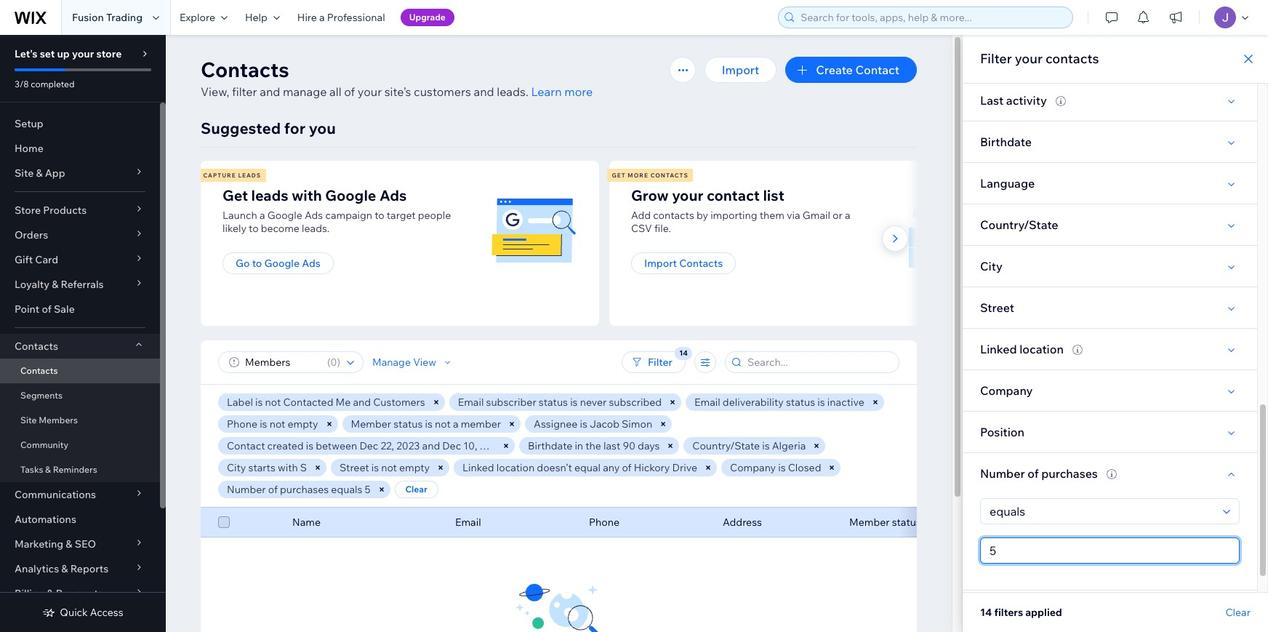 Task type: describe. For each thing, give the bounding box(es) containing it.
address
[[723, 516, 762, 529]]

is down "customers"
[[425, 418, 433, 431]]

of for point of sale
[[42, 303, 52, 316]]

your inside contacts view, filter and manage all of your site's customers and leads. learn more
[[358, 84, 382, 99]]

list containing get leads with google ads
[[199, 161, 1014, 326]]

last
[[604, 439, 621, 452]]

manage view button
[[372, 356, 454, 369]]

store
[[96, 47, 122, 60]]

import for import contacts
[[645, 257, 677, 270]]

equals
[[331, 483, 363, 496]]

name
[[292, 516, 321, 529]]

home link
[[0, 136, 160, 161]]

is down contact created is between dec 22, 2023 and dec 10, 2023
[[371, 461, 379, 474]]

learn more button
[[531, 83, 593, 100]]

phone for phone
[[589, 516, 620, 529]]

customers
[[414, 84, 471, 99]]

0
[[331, 356, 337, 369]]

deliverability
[[723, 396, 784, 409]]

14
[[981, 606, 992, 619]]

hire a professional link
[[289, 0, 394, 35]]

phone is not empty
[[227, 418, 318, 431]]

suggested for you
[[201, 119, 336, 137]]

quick access button
[[42, 606, 123, 619]]

never
[[580, 396, 607, 409]]

is left the never
[[570, 396, 578, 409]]

fusion
[[72, 11, 104, 24]]

store products button
[[0, 198, 160, 223]]

go to google ads button
[[223, 252, 334, 274]]

1 vertical spatial ads
[[305, 209, 323, 222]]

member for member status
[[850, 516, 890, 529]]

number for number of purchases equals 5
[[227, 483, 266, 496]]

communications button
[[0, 482, 160, 507]]

gift
[[15, 253, 33, 266]]

contacts view, filter and manage all of your site's customers and leads. learn more
[[201, 57, 593, 99]]

create contact button
[[786, 57, 917, 83]]

capture leads
[[203, 172, 261, 179]]

street is not empty
[[340, 461, 430, 474]]

1 vertical spatial contact
[[227, 439, 265, 452]]

is right label
[[255, 396, 263, 409]]

not for label is not contacted me and customers
[[265, 396, 281, 409]]

automations
[[15, 513, 76, 526]]

country/state for country/state
[[981, 218, 1059, 232]]

last
[[981, 93, 1004, 108]]

to inside button
[[252, 257, 262, 270]]

contacts inside button
[[680, 257, 723, 270]]

jacob
[[590, 418, 620, 431]]

contacts up segments
[[20, 365, 58, 376]]

a inside 'get leads with google ads launch a google ads campaign to target people likely to become leads.'
[[260, 209, 265, 222]]

not for phone is not empty
[[270, 418, 285, 431]]

22,
[[381, 439, 394, 452]]

3/8
[[15, 79, 29, 89]]

payments
[[56, 587, 103, 600]]

segments link
[[0, 383, 160, 408]]

is left algeria
[[763, 439, 770, 452]]

a left member
[[453, 418, 459, 431]]

2 2023 from the left
[[480, 439, 503, 452]]

view,
[[201, 84, 229, 99]]

help button
[[236, 0, 289, 35]]

setup
[[15, 117, 43, 130]]

and right filter
[[260, 84, 280, 99]]

point of sale link
[[0, 297, 160, 322]]

products
[[43, 204, 87, 217]]

is up starts
[[260, 418, 267, 431]]

community
[[20, 439, 68, 450]]

activity
[[1007, 93, 1047, 108]]

& for analytics
[[61, 562, 68, 575]]

algeria
[[772, 439, 806, 452]]

launch
[[223, 209, 257, 222]]

members
[[39, 415, 78, 426]]

or
[[833, 209, 843, 222]]

any
[[603, 461, 620, 474]]

get
[[612, 172, 626, 179]]

2 dec from the left
[[443, 439, 461, 452]]

subscribed
[[609, 396, 662, 409]]

location for linked location doesn't equal any of hickory drive
[[497, 461, 535, 474]]

email subscriber status is never subscribed
[[458, 396, 662, 409]]

0 vertical spatial clear button
[[395, 481, 438, 498]]

reminders
[[53, 464, 97, 475]]

loyalty & referrals
[[15, 278, 104, 291]]

drive
[[673, 461, 698, 474]]

google inside go to google ads button
[[264, 257, 300, 270]]

1 dec from the left
[[360, 439, 378, 452]]

in
[[575, 439, 583, 452]]

suggested
[[201, 119, 281, 137]]

leads
[[238, 172, 261, 179]]

marketing & seo button
[[0, 532, 160, 556]]

to left target
[[375, 209, 385, 222]]

store
[[15, 204, 41, 217]]

birthdate for birthdate
[[981, 135, 1032, 149]]

email for email subscriber status is never subscribed
[[458, 396, 484, 409]]

home
[[15, 142, 43, 155]]

leads. inside 'get leads with google ads launch a google ads campaign to target people likely to become leads.'
[[302, 222, 330, 235]]

is left jacob
[[580, 418, 588, 431]]

linked location
[[981, 342, 1064, 356]]

& for site
[[36, 167, 43, 180]]

filter for filter
[[648, 356, 673, 369]]

marketing & seo
[[15, 538, 96, 551]]

go
[[236, 257, 250, 270]]

Search for tools, apps, help & more... field
[[797, 7, 1069, 28]]

import button
[[705, 57, 777, 83]]

analytics & reports button
[[0, 556, 160, 581]]

site & app button
[[0, 161, 160, 185]]

add
[[631, 209, 651, 222]]

tasks
[[20, 464, 43, 475]]

site's
[[385, 84, 411, 99]]

& for tasks
[[45, 464, 51, 475]]

member status
[[850, 516, 922, 529]]

let's set up your store
[[15, 47, 122, 60]]

and right me at left
[[353, 396, 371, 409]]

leads
[[251, 186, 289, 204]]

trading
[[106, 11, 143, 24]]

your inside grow your contact list add contacts by importing them via gmail or a csv file.
[[672, 186, 704, 204]]

get more contacts
[[612, 172, 689, 179]]

phone for phone is not empty
[[227, 418, 258, 431]]

help
[[245, 11, 268, 24]]

created
[[267, 439, 304, 452]]

not for street is not empty
[[381, 461, 397, 474]]

ads inside button
[[302, 257, 321, 270]]

email for email deliverability status is inactive
[[695, 396, 721, 409]]

go to google ads
[[236, 257, 321, 270]]

14 filters applied
[[981, 606, 1063, 619]]

1 horizontal spatial clear button
[[1226, 606, 1251, 619]]

site for site members
[[20, 415, 37, 426]]

the
[[586, 439, 601, 452]]

label
[[227, 396, 253, 409]]

applied
[[1026, 606, 1063, 619]]

starts
[[248, 461, 276, 474]]

community link
[[0, 433, 160, 458]]

number of purchases
[[981, 466, 1098, 481]]

site & app
[[15, 167, 65, 180]]

to right likely
[[249, 222, 259, 235]]

with for google
[[292, 186, 322, 204]]



Task type: locate. For each thing, give the bounding box(es) containing it.
& inside billing & payments popup button
[[47, 587, 53, 600]]

0 vertical spatial location
[[1020, 342, 1064, 356]]

not left member
[[435, 418, 451, 431]]

filter up last
[[981, 50, 1012, 67]]

empty down contacted
[[288, 418, 318, 431]]

0 horizontal spatial 2023
[[397, 439, 420, 452]]

is left inactive on the bottom of page
[[818, 396, 825, 409]]

google down become
[[264, 257, 300, 270]]

subscriber
[[486, 396, 537, 409]]

filter inside filter button
[[648, 356, 673, 369]]

all
[[330, 84, 342, 99]]

0 vertical spatial country/state
[[981, 218, 1059, 232]]

country/state down language at the top
[[981, 218, 1059, 232]]

1 vertical spatial location
[[497, 461, 535, 474]]

not up phone is not empty at the left bottom of page
[[265, 396, 281, 409]]

dec left 10,
[[443, 439, 461, 452]]

ads left campaign
[[305, 209, 323, 222]]

Unsaved view field
[[241, 352, 323, 372]]

company for company
[[981, 383, 1033, 398]]

loyalty & referrals button
[[0, 272, 160, 297]]

1 horizontal spatial leads.
[[497, 84, 529, 99]]

1 vertical spatial filter
[[648, 356, 673, 369]]

create contact
[[816, 63, 900, 77]]

1 vertical spatial city
[[227, 461, 246, 474]]

purchases for number of purchases
[[1042, 466, 1098, 481]]

dec
[[360, 439, 378, 452], [443, 439, 461, 452]]

gmail
[[803, 209, 831, 222]]

your inside sidebar element
[[72, 47, 94, 60]]

1 horizontal spatial contact
[[856, 63, 900, 77]]

and down member status is not a member
[[422, 439, 440, 452]]

1 horizontal spatial city
[[981, 259, 1003, 274]]

email deliverability status is inactive
[[695, 396, 865, 409]]

billing & payments button
[[0, 581, 160, 606]]

1 horizontal spatial number
[[981, 466, 1025, 481]]

0 horizontal spatial leads.
[[302, 222, 330, 235]]

0 horizontal spatial company
[[730, 461, 776, 474]]

s
[[300, 461, 307, 474]]

0 horizontal spatial country/state
[[693, 439, 760, 452]]

email
[[458, 396, 484, 409], [695, 396, 721, 409], [455, 516, 481, 529]]

member for member status is not a member
[[351, 418, 391, 431]]

1 horizontal spatial contacts
[[1046, 50, 1100, 67]]

site members
[[20, 415, 78, 426]]

0 horizontal spatial number
[[227, 483, 266, 496]]

manage
[[372, 356, 411, 369]]

birthdate for birthdate in the last 90 days
[[528, 439, 573, 452]]

with left s
[[278, 461, 298, 474]]

1 vertical spatial google
[[268, 209, 303, 222]]

1 vertical spatial street
[[340, 461, 369, 474]]

google
[[325, 186, 376, 204], [268, 209, 303, 222], [264, 257, 300, 270]]

birthdate up doesn't
[[528, 439, 573, 452]]

your right up at the left of page
[[72, 47, 94, 60]]

0 vertical spatial contacts
[[1046, 50, 1100, 67]]

contact up starts
[[227, 439, 265, 452]]

1 horizontal spatial country/state
[[981, 218, 1059, 232]]

with right leads
[[292, 186, 322, 204]]

0 horizontal spatial contacts
[[653, 209, 695, 222]]

1 2023 from the left
[[397, 439, 420, 452]]

completed
[[31, 79, 75, 89]]

filter up "subscribed"
[[648, 356, 673, 369]]

filter for filter your contacts
[[981, 50, 1012, 67]]

become
[[261, 222, 300, 235]]

of for number of purchases
[[1028, 466, 1039, 481]]

number down starts
[[227, 483, 266, 496]]

site inside popup button
[[15, 167, 34, 180]]

with
[[292, 186, 322, 204], [278, 461, 298, 474]]

filter
[[981, 50, 1012, 67], [648, 356, 673, 369]]

0 horizontal spatial birthdate
[[528, 439, 573, 452]]

0 vertical spatial clear
[[405, 484, 428, 495]]

1 horizontal spatial street
[[981, 300, 1015, 315]]

referrals
[[61, 278, 104, 291]]

customers
[[373, 396, 425, 409]]

2023 right 10,
[[480, 439, 503, 452]]

site members link
[[0, 408, 160, 433]]

0 vertical spatial empty
[[288, 418, 318, 431]]

with for s
[[278, 461, 298, 474]]

simon
[[622, 418, 653, 431]]

let's
[[15, 47, 38, 60]]

location for linked location
[[1020, 342, 1064, 356]]

contact
[[707, 186, 760, 204]]

birthdate up language at the top
[[981, 135, 1032, 149]]

them
[[760, 209, 785, 222]]

contacts down the point of sale
[[15, 340, 58, 353]]

contact right "create"
[[856, 63, 900, 77]]

and right customers on the top left
[[474, 84, 494, 99]]

sidebar element
[[0, 35, 166, 632]]

company up position
[[981, 383, 1033, 398]]

empty for phone is not empty
[[288, 418, 318, 431]]

0 horizontal spatial location
[[497, 461, 535, 474]]

0 vertical spatial company
[[981, 383, 1033, 398]]

phone down label
[[227, 418, 258, 431]]

birthdate
[[981, 135, 1032, 149], [528, 439, 573, 452]]

0 vertical spatial leads.
[[497, 84, 529, 99]]

1 vertical spatial member
[[850, 516, 890, 529]]

inactive
[[828, 396, 865, 409]]

contacts inside contacts view, filter and manage all of your site's customers and leads. learn more
[[201, 57, 289, 82]]

0 vertical spatial linked
[[981, 342, 1017, 356]]

status
[[539, 396, 568, 409], [786, 396, 816, 409], [394, 418, 423, 431], [892, 516, 922, 529]]

list
[[199, 161, 1014, 326]]

country/state for country/state is algeria
[[693, 439, 760, 452]]

& for billing
[[47, 587, 53, 600]]

0 vertical spatial birthdate
[[981, 135, 1032, 149]]

filter button
[[622, 351, 686, 373]]

contact inside button
[[856, 63, 900, 77]]

of
[[344, 84, 355, 99], [42, 303, 52, 316], [622, 461, 632, 474], [1028, 466, 1039, 481], [268, 483, 278, 496]]

analytics & reports
[[15, 562, 109, 575]]

1 horizontal spatial linked
[[981, 342, 1017, 356]]

number
[[981, 466, 1025, 481], [227, 483, 266, 496]]

1 horizontal spatial birthdate
[[981, 135, 1032, 149]]

& left "seo" at the left bottom of page
[[66, 538, 72, 551]]

1 vertical spatial with
[[278, 461, 298, 474]]

contacts up filter
[[201, 57, 289, 82]]

position
[[981, 425, 1025, 439]]

purchases up select an option field
[[1042, 466, 1098, 481]]

& right billing
[[47, 587, 53, 600]]

a inside grow your contact list add contacts by importing them via gmail or a csv file.
[[845, 209, 851, 222]]

csv
[[631, 222, 652, 235]]

city starts with s
[[227, 461, 307, 474]]

0 horizontal spatial clear
[[405, 484, 428, 495]]

not up created
[[270, 418, 285, 431]]

3/8 completed
[[15, 79, 75, 89]]

1 vertical spatial birthdate
[[528, 439, 573, 452]]

1 vertical spatial site
[[20, 415, 37, 426]]

a right the hire
[[319, 11, 325, 24]]

0 vertical spatial street
[[981, 300, 1015, 315]]

0 vertical spatial contact
[[856, 63, 900, 77]]

1 horizontal spatial member
[[850, 516, 890, 529]]

0 vertical spatial filter
[[981, 50, 1012, 67]]

purchases for number of purchases equals 5
[[280, 483, 329, 496]]

1 vertical spatial clear button
[[1226, 606, 1251, 619]]

get
[[223, 186, 248, 204]]

0 horizontal spatial linked
[[463, 461, 494, 474]]

your up activity
[[1015, 50, 1043, 67]]

ads down 'get leads with google ads launch a google ads campaign to target people likely to become leads.'
[[302, 257, 321, 270]]

0 vertical spatial with
[[292, 186, 322, 204]]

language
[[981, 176, 1035, 191]]

1 horizontal spatial company
[[981, 383, 1033, 398]]

0 horizontal spatial phone
[[227, 418, 258, 431]]

&
[[36, 167, 43, 180], [52, 278, 58, 291], [45, 464, 51, 475], [66, 538, 72, 551], [61, 562, 68, 575], [47, 587, 53, 600]]

contacts inside "dropdown button"
[[15, 340, 58, 353]]

leads. right become
[[302, 222, 330, 235]]

your up "by" on the right top
[[672, 186, 704, 204]]

1 vertical spatial purchases
[[280, 483, 329, 496]]

leads. inside contacts view, filter and manage all of your site's customers and leads. learn more
[[497, 84, 529, 99]]

1 vertical spatial clear
[[1226, 606, 1251, 619]]

1 horizontal spatial filter
[[981, 50, 1012, 67]]

days
[[638, 439, 660, 452]]

birthdate in the last 90 days
[[528, 439, 660, 452]]

of inside sidebar element
[[42, 303, 52, 316]]

1 vertical spatial linked
[[463, 461, 494, 474]]

number down position
[[981, 466, 1025, 481]]

& right loyalty
[[52, 278, 58, 291]]

& inside loyalty & referrals popup button
[[52, 278, 58, 291]]

point
[[15, 303, 40, 316]]

street up the linked location
[[981, 300, 1015, 315]]

reports
[[70, 562, 109, 575]]

street for street is not empty
[[340, 461, 369, 474]]

to right go
[[252, 257, 262, 270]]

by
[[697, 209, 709, 222]]

0 horizontal spatial purchases
[[280, 483, 329, 496]]

point of sale
[[15, 303, 75, 316]]

analytics
[[15, 562, 59, 575]]

1 horizontal spatial dec
[[443, 439, 461, 452]]

0 vertical spatial purchases
[[1042, 466, 1098, 481]]

& inside tasks & reminders link
[[45, 464, 51, 475]]

1 vertical spatial leads.
[[302, 222, 330, 235]]

explore
[[180, 11, 215, 24]]

1 vertical spatial country/state
[[693, 439, 760, 452]]

import
[[722, 63, 760, 77], [645, 257, 677, 270]]

1 vertical spatial phone
[[589, 516, 620, 529]]

dec left '22,'
[[360, 439, 378, 452]]

city for city starts with s
[[227, 461, 246, 474]]

last activity
[[981, 93, 1047, 108]]

street up equals
[[340, 461, 369, 474]]

Enter a value number field
[[986, 538, 1235, 563]]

importing
[[711, 209, 758, 222]]

contacts inside grow your contact list add contacts by importing them via gmail or a csv file.
[[653, 209, 695, 222]]

0 vertical spatial member
[[351, 418, 391, 431]]

& right "tasks"
[[45, 464, 51, 475]]

campaign
[[325, 209, 372, 222]]

& left app
[[36, 167, 43, 180]]

1 horizontal spatial 2023
[[480, 439, 503, 452]]

is left closed
[[779, 461, 786, 474]]

not
[[265, 396, 281, 409], [270, 418, 285, 431], [435, 418, 451, 431], [381, 461, 397, 474]]

& for marketing
[[66, 538, 72, 551]]

orders button
[[0, 223, 160, 247]]

of for number of purchases equals 5
[[268, 483, 278, 496]]

2 vertical spatial google
[[264, 257, 300, 270]]

& inside site & app popup button
[[36, 167, 43, 180]]

contacts down "by" on the right top
[[680, 257, 723, 270]]

0 horizontal spatial street
[[340, 461, 369, 474]]

0 vertical spatial ads
[[380, 186, 407, 204]]

1 horizontal spatial import
[[722, 63, 760, 77]]

Search... field
[[743, 352, 895, 372]]

leads.
[[497, 84, 529, 99], [302, 222, 330, 235]]

country/state up drive
[[693, 439, 760, 452]]

0 vertical spatial site
[[15, 167, 34, 180]]

assignee
[[534, 418, 578, 431]]

contacted
[[283, 396, 334, 409]]

linked for linked location doesn't equal any of hickory drive
[[463, 461, 494, 474]]

1 horizontal spatial clear
[[1226, 606, 1251, 619]]

1 horizontal spatial location
[[1020, 342, 1064, 356]]

& inside marketing & seo popup button
[[66, 538, 72, 551]]

1 vertical spatial import
[[645, 257, 677, 270]]

communications
[[15, 488, 96, 501]]

empty for street is not empty
[[399, 461, 430, 474]]

manage view
[[372, 356, 437, 369]]

2023 right '22,'
[[397, 439, 420, 452]]

0 vertical spatial google
[[325, 186, 376, 204]]

phone down any
[[589, 516, 620, 529]]

purchases down s
[[280, 483, 329, 496]]

a
[[319, 11, 325, 24], [260, 209, 265, 222], [845, 209, 851, 222], [453, 418, 459, 431]]

0 vertical spatial city
[[981, 259, 1003, 274]]

0 vertical spatial number
[[981, 466, 1025, 481]]

ads up target
[[380, 186, 407, 204]]

site down home
[[15, 167, 34, 180]]

your left site's
[[358, 84, 382, 99]]

2 vertical spatial ads
[[302, 257, 321, 270]]

1 vertical spatial empty
[[399, 461, 430, 474]]

setup link
[[0, 111, 160, 136]]

me
[[336, 396, 351, 409]]

orders
[[15, 228, 48, 242]]

of inside contacts view, filter and manage all of your site's customers and leads. learn more
[[344, 84, 355, 99]]

number for number of purchases
[[981, 466, 1025, 481]]

with inside 'get leads with google ads launch a google ads campaign to target people likely to become leads.'
[[292, 186, 322, 204]]

0 vertical spatial import
[[722, 63, 760, 77]]

0 horizontal spatial empty
[[288, 418, 318, 431]]

contacts left "by" on the right top
[[653, 209, 695, 222]]

leads. left learn
[[497, 84, 529, 99]]

site down segments
[[20, 415, 37, 426]]

a right "or"
[[845, 209, 851, 222]]

0 vertical spatial phone
[[227, 418, 258, 431]]

& for loyalty
[[52, 278, 58, 291]]

a inside the hire a professional link
[[319, 11, 325, 24]]

site for site & app
[[15, 167, 34, 180]]

None checkbox
[[218, 514, 230, 531]]

marketing
[[15, 538, 63, 551]]

learn
[[531, 84, 562, 99]]

company for company is closed
[[730, 461, 776, 474]]

1 vertical spatial contacts
[[653, 209, 695, 222]]

Select an option field
[[986, 499, 1219, 524]]

google up campaign
[[325, 186, 376, 204]]

1 vertical spatial number
[[227, 483, 266, 496]]

billing
[[15, 587, 44, 600]]

create
[[816, 63, 853, 77]]

company
[[981, 383, 1033, 398], [730, 461, 776, 474]]

location
[[1020, 342, 1064, 356], [497, 461, 535, 474]]

and
[[260, 84, 280, 99], [474, 84, 494, 99], [353, 396, 371, 409], [422, 439, 440, 452]]

contacts up activity
[[1046, 50, 1100, 67]]

1 vertical spatial company
[[730, 461, 776, 474]]

1 horizontal spatial purchases
[[1042, 466, 1098, 481]]

linked for linked location
[[981, 342, 1017, 356]]

1 horizontal spatial phone
[[589, 516, 620, 529]]

import for import
[[722, 63, 760, 77]]

0 horizontal spatial import
[[645, 257, 677, 270]]

is up s
[[306, 439, 314, 452]]

for
[[284, 119, 306, 137]]

0 horizontal spatial dec
[[360, 439, 378, 452]]

more
[[565, 84, 593, 99]]

a down leads
[[260, 209, 265, 222]]

0 horizontal spatial clear button
[[395, 481, 438, 498]]

not down '22,'
[[381, 461, 397, 474]]

0 horizontal spatial member
[[351, 418, 391, 431]]

city for city
[[981, 259, 1003, 274]]

set
[[40, 47, 55, 60]]

hire a professional
[[297, 11, 385, 24]]

google down leads
[[268, 209, 303, 222]]

empty down member status is not a member
[[399, 461, 430, 474]]

street for street
[[981, 300, 1015, 315]]

linked location doesn't equal any of hickory drive
[[463, 461, 698, 474]]

0 horizontal spatial city
[[227, 461, 246, 474]]

& inside analytics & reports popup button
[[61, 562, 68, 575]]

company down 'country/state is algeria'
[[730, 461, 776, 474]]

0 horizontal spatial contact
[[227, 439, 265, 452]]

& left reports
[[61, 562, 68, 575]]

to
[[375, 209, 385, 222], [249, 222, 259, 235], [252, 257, 262, 270]]

0 horizontal spatial filter
[[648, 356, 673, 369]]

1 horizontal spatial empty
[[399, 461, 430, 474]]



Task type: vqa. For each thing, say whether or not it's contained in the screenshot.
topmost Select
no



